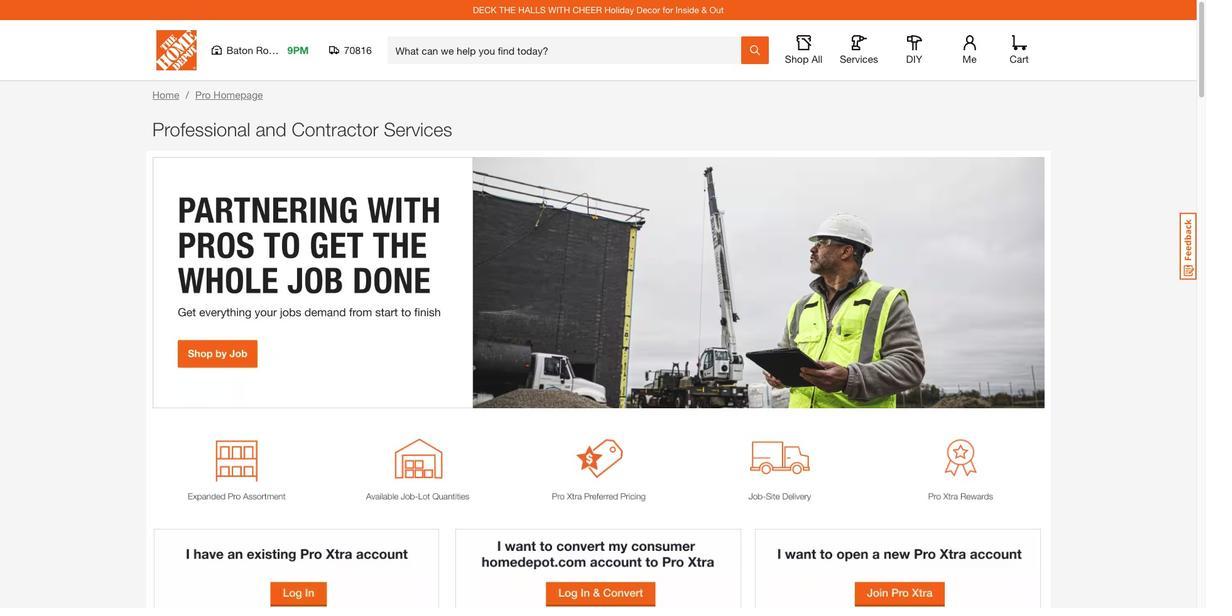 Task type: vqa. For each thing, say whether or not it's contained in the screenshot.
Services within button
yes



Task type: describe. For each thing, give the bounding box(es) containing it.
an image of a truck represents the pro xtra job-site delivery perk. image
[[696, 427, 864, 504]]

feedback link image
[[1181, 212, 1198, 280]]

diy button
[[895, 35, 935, 65]]

70816
[[344, 44, 372, 56]]

cheer
[[573, 4, 602, 15]]

shop all button
[[784, 35, 824, 65]]

cart
[[1010, 53, 1030, 65]]

&
[[702, 4, 708, 15]]

deck the halls with cheer holiday decor for inside & out
[[473, 4, 724, 15]]

me button
[[950, 35, 990, 65]]

home
[[152, 89, 179, 101]]

services button
[[840, 35, 880, 65]]

9pm
[[288, 44, 309, 56]]

the
[[499, 4, 516, 15]]

all
[[812, 53, 823, 65]]

contractor
[[292, 118, 379, 140]]

for
[[663, 4, 674, 15]]

an image of a price tag represents the pro xtra preferred pricing perk. image
[[515, 427, 683, 504]]

pro homepage link
[[195, 89, 263, 101]]

shop all
[[786, 53, 823, 65]]

an image of shelves represents the pro xtra expanded pro assortment perk. image
[[152, 427, 321, 504]]

halls
[[519, 4, 546, 15]]

70816 button
[[329, 44, 372, 57]]

a pro inspects a construction site. image
[[152, 157, 1045, 409]]

diy
[[907, 53, 923, 65]]

i want to convert my consumer  homedepot.com account to pro xtra image
[[454, 530, 743, 609]]

cart link
[[1006, 35, 1034, 65]]



Task type: locate. For each thing, give the bounding box(es) containing it.
holiday
[[605, 4, 635, 15]]

0 horizontal spatial services
[[384, 118, 453, 140]]

services inside button
[[840, 53, 879, 65]]

1 vertical spatial services
[[384, 118, 453, 140]]

an image of a ribbon represents the pro xtra rewards perk. image
[[877, 427, 1045, 504]]

and
[[256, 118, 287, 140]]

pro homepage
[[195, 89, 263, 101]]

me
[[963, 53, 977, 65]]

baton rouge 9pm
[[227, 44, 309, 56]]

shop
[[786, 53, 809, 65]]

deck
[[473, 4, 497, 15]]

decor
[[637, 4, 661, 15]]

baton
[[227, 44, 253, 56]]

i want to open a new pro xtra account image
[[756, 530, 1045, 609]]

pro
[[195, 89, 211, 101]]

What can we help you find today? search field
[[396, 37, 741, 63]]

deck the halls with cheer holiday decor for inside & out link
[[473, 4, 724, 15]]

1 horizontal spatial services
[[840, 53, 879, 65]]

out
[[710, 4, 724, 15]]

professional
[[152, 118, 251, 140]]

i have an existing pro xtra account image
[[152, 530, 442, 609]]

with
[[549, 4, 570, 15]]

0 vertical spatial services
[[840, 53, 879, 65]]

services
[[840, 53, 879, 65], [384, 118, 453, 140]]

homepage
[[214, 89, 263, 101]]

home link
[[152, 89, 179, 101]]

the home depot logo image
[[156, 30, 196, 70]]

inside
[[676, 4, 700, 15]]

job-lot quantities image
[[333, 427, 502, 504]]

rouge
[[256, 44, 286, 56]]

professional and contractor services
[[152, 118, 453, 140]]



